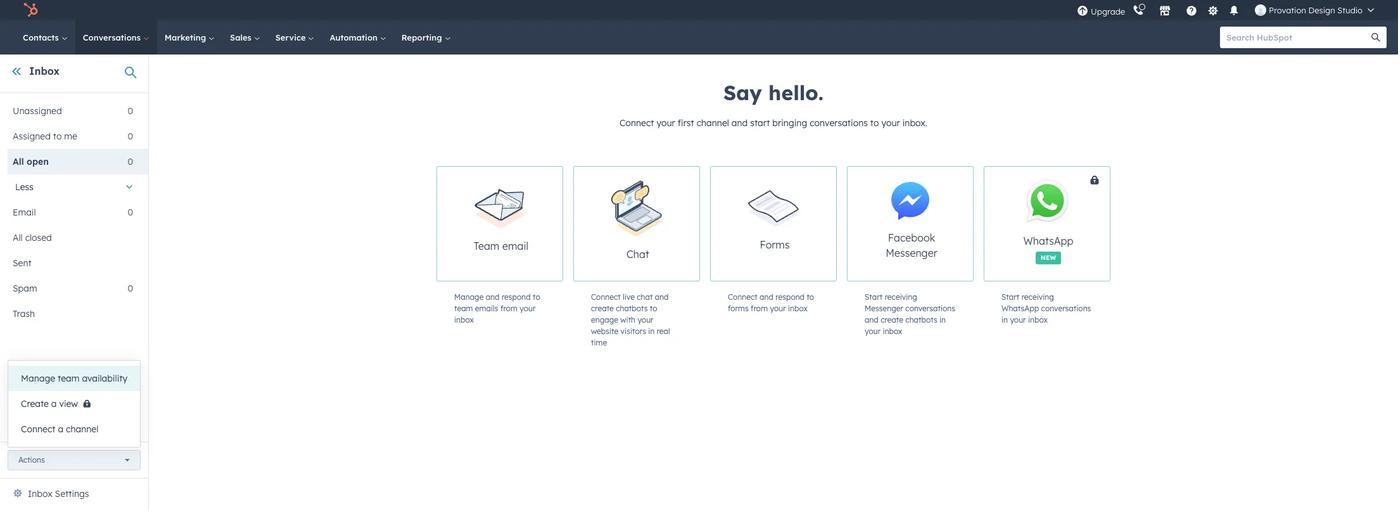 Task type: locate. For each thing, give the bounding box(es) containing it.
respond inside the manage and respond to team emails from your inbox
[[502, 292, 531, 302]]

0 vertical spatial all
[[13, 156, 24, 167]]

1 vertical spatial inbox
[[28, 488, 52, 499]]

1 all from the top
[[13, 156, 24, 167]]

calling icon button
[[1128, 2, 1150, 18]]

1 horizontal spatial start
[[1002, 292, 1020, 302]]

connect inside button
[[21, 423, 55, 435]]

hubspot link
[[15, 3, 48, 18]]

and inside connect live chat and create chatbots to engage with your website visitors in real time
[[655, 292, 669, 302]]

me
[[64, 131, 77, 142]]

all closed
[[13, 232, 52, 243]]

inbox inside the manage and respond to team emails from your inbox
[[454, 315, 474, 325]]

manage up the emails
[[454, 292, 484, 302]]

and inside start receiving messenger conversations and create chatbots in your inbox
[[865, 315, 879, 325]]

0 horizontal spatial in
[[649, 326, 655, 336]]

say
[[724, 80, 762, 105]]

inbox
[[29, 65, 60, 77], [28, 488, 52, 499]]

a for create
[[51, 398, 57, 409]]

to inside the manage and respond to team emails from your inbox
[[533, 292, 541, 302]]

in
[[940, 315, 946, 325], [1002, 315, 1009, 325], [649, 326, 655, 336]]

your inside connect live chat and create chatbots to engage with your website visitors in real time
[[638, 315, 654, 325]]

0 horizontal spatial a
[[51, 398, 57, 409]]

Forms checkbox
[[711, 166, 837, 281]]

1 horizontal spatial from
[[751, 304, 768, 313]]

from
[[501, 304, 518, 313], [751, 304, 768, 313]]

0 vertical spatial manage
[[454, 292, 484, 302]]

1 horizontal spatial a
[[58, 423, 63, 435]]

manage up the create
[[21, 373, 55, 384]]

from right forms
[[751, 304, 768, 313]]

whatsapp
[[1024, 234, 1074, 247], [1002, 304, 1040, 313]]

closed
[[25, 232, 52, 243]]

start inside start receiving whatsapp conversations in your inbox
[[1002, 292, 1020, 302]]

view
[[59, 398, 78, 409]]

chatbots inside start receiving messenger conversations and create chatbots in your inbox
[[906, 315, 938, 325]]

upgrade
[[1092, 6, 1126, 16]]

channel
[[697, 117, 730, 129], [66, 423, 98, 435]]

your
[[657, 117, 676, 129], [882, 117, 901, 129], [520, 304, 536, 313], [770, 304, 786, 313], [638, 315, 654, 325], [1011, 315, 1027, 325], [865, 326, 881, 336]]

team left the emails
[[454, 304, 473, 313]]

1 vertical spatial chatbots
[[906, 315, 938, 325]]

forms
[[760, 238, 790, 251]]

1 receiving from the left
[[885, 292, 918, 302]]

reporting link
[[394, 20, 459, 55]]

and
[[732, 117, 748, 129], [486, 292, 500, 302], [655, 292, 669, 302], [760, 292, 774, 302], [865, 315, 879, 325]]

all for all closed
[[13, 232, 23, 243]]

1 start from the left
[[865, 292, 883, 302]]

0 horizontal spatial team
[[58, 373, 80, 384]]

Chat checkbox
[[574, 166, 700, 281]]

respond down forms
[[776, 292, 805, 302]]

channel right first on the top left
[[697, 117, 730, 129]]

all left open
[[13, 156, 24, 167]]

1 vertical spatial team
[[58, 373, 80, 384]]

start inside start receiving messenger conversations and create chatbots in your inbox
[[865, 292, 883, 302]]

manage for manage and respond to team emails from your inbox
[[454, 292, 484, 302]]

connect left first on the top left
[[620, 117, 654, 129]]

1 horizontal spatial in
[[940, 315, 946, 325]]

2 0 from the top
[[128, 131, 133, 142]]

new
[[1041, 253, 1057, 261]]

1 horizontal spatial channel
[[697, 117, 730, 129]]

create
[[591, 304, 614, 313], [881, 315, 904, 325]]

1 horizontal spatial team
[[454, 304, 473, 313]]

forms
[[728, 304, 749, 313]]

inbox for inbox settings
[[28, 488, 52, 499]]

all inside button
[[13, 232, 23, 243]]

0 horizontal spatial conversations
[[810, 117, 868, 129]]

0 horizontal spatial channel
[[66, 423, 98, 435]]

receiving inside start receiving messenger conversations and create chatbots in your inbox
[[885, 292, 918, 302]]

manage inside the manage and respond to team emails from your inbox
[[454, 292, 484, 302]]

inbox inside inbox settings link
[[28, 488, 52, 499]]

1 horizontal spatial chatbots
[[906, 315, 938, 325]]

1 vertical spatial all
[[13, 232, 23, 243]]

0
[[128, 105, 133, 117], [128, 131, 133, 142], [128, 156, 133, 167], [128, 207, 133, 218], [128, 283, 133, 294]]

None checkbox
[[984, 166, 1158, 281]]

from inside the manage and respond to team emails from your inbox
[[501, 304, 518, 313]]

unassigned
[[13, 105, 62, 117]]

manage inside button
[[21, 373, 55, 384]]

receiving down facebook messenger in the right of the page
[[885, 292, 918, 302]]

0 horizontal spatial chatbots
[[616, 304, 648, 313]]

all
[[13, 156, 24, 167], [13, 232, 23, 243]]

0 horizontal spatial respond
[[502, 292, 531, 302]]

email
[[13, 207, 36, 218]]

provation design studio button
[[1248, 0, 1382, 20]]

inbox down the 'contacts' link
[[29, 65, 60, 77]]

conversations for start receiving whatsapp conversations in your inbox
[[1042, 304, 1092, 313]]

chat
[[637, 292, 653, 302]]

2 respond from the left
[[776, 292, 805, 302]]

1 from from the left
[[501, 304, 518, 313]]

manage and respond to team emails from your inbox
[[454, 292, 541, 325]]

channel down the create a view button
[[66, 423, 98, 435]]

facebook messenger
[[886, 231, 938, 259]]

0 vertical spatial channel
[[697, 117, 730, 129]]

0 vertical spatial inbox
[[29, 65, 60, 77]]

your inside start receiving messenger conversations and create chatbots in your inbox
[[865, 326, 881, 336]]

actions
[[18, 455, 45, 465]]

inbox left settings at the bottom of the page
[[28, 488, 52, 499]]

all for all open
[[13, 156, 24, 167]]

all left closed
[[13, 232, 23, 243]]

assigned to me
[[13, 131, 77, 142]]

team
[[454, 304, 473, 313], [58, 373, 80, 384]]

0 horizontal spatial receiving
[[885, 292, 918, 302]]

2 start from the left
[[1002, 292, 1020, 302]]

from inside 'connect and respond to forms from your inbox'
[[751, 304, 768, 313]]

contacts link
[[15, 20, 75, 55]]

1 horizontal spatial respond
[[776, 292, 805, 302]]

connect up forms
[[728, 292, 758, 302]]

Search HubSpot search field
[[1221, 27, 1376, 48]]

0 for spam
[[128, 283, 133, 294]]

conversations
[[810, 117, 868, 129], [906, 304, 956, 313], [1042, 304, 1092, 313]]

0 vertical spatial chatbots
[[616, 304, 648, 313]]

0 horizontal spatial start
[[865, 292, 883, 302]]

conversations for start receiving messenger conversations and create chatbots in your inbox
[[906, 304, 956, 313]]

2 horizontal spatial conversations
[[1042, 304, 1092, 313]]

1 vertical spatial messenger
[[865, 304, 904, 313]]

4 0 from the top
[[128, 207, 133, 218]]

0 vertical spatial whatsapp
[[1024, 234, 1074, 247]]

0 horizontal spatial create
[[591, 304, 614, 313]]

3 0 from the top
[[128, 156, 133, 167]]

0 horizontal spatial from
[[501, 304, 518, 313]]

trash
[[13, 308, 35, 319]]

team
[[474, 240, 500, 253]]

1 respond from the left
[[502, 292, 531, 302]]

connect up engage
[[591, 292, 621, 302]]

conversations inside start receiving messenger conversations and create chatbots in your inbox
[[906, 304, 956, 313]]

a down view
[[58, 423, 63, 435]]

2 from from the left
[[751, 304, 768, 313]]

1 0 from the top
[[128, 105, 133, 117]]

connect
[[620, 117, 654, 129], [591, 292, 621, 302], [728, 292, 758, 302], [21, 423, 55, 435]]

inbox
[[789, 304, 808, 313], [454, 315, 474, 325], [1029, 315, 1048, 325], [883, 326, 903, 336]]

1 vertical spatial a
[[58, 423, 63, 435]]

to
[[871, 117, 880, 129], [53, 131, 62, 142], [533, 292, 541, 302], [807, 292, 815, 302], [650, 304, 658, 313]]

time
[[591, 338, 607, 347]]

with
[[621, 315, 636, 325]]

0 vertical spatial team
[[454, 304, 473, 313]]

start for start receiving whatsapp conversations in your inbox
[[1002, 292, 1020, 302]]

messenger inside checkbox
[[886, 247, 938, 259]]

0 horizontal spatial manage
[[21, 373, 55, 384]]

0 for unassigned
[[128, 105, 133, 117]]

facebook
[[889, 231, 936, 244]]

menu
[[1076, 0, 1384, 20]]

respond
[[502, 292, 531, 302], [776, 292, 805, 302]]

connect inside connect live chat and create chatbots to engage with your website visitors in real time
[[591, 292, 621, 302]]

0 vertical spatial messenger
[[886, 247, 938, 259]]

1 horizontal spatial manage
[[454, 292, 484, 302]]

0 vertical spatial create
[[591, 304, 614, 313]]

your inside 'connect and respond to forms from your inbox'
[[770, 304, 786, 313]]

a for connect
[[58, 423, 63, 435]]

availability
[[82, 373, 128, 384]]

receiving inside start receiving whatsapp conversations in your inbox
[[1022, 292, 1055, 302]]

in inside start receiving whatsapp conversations in your inbox
[[1002, 315, 1009, 325]]

2 receiving from the left
[[1022, 292, 1055, 302]]

start for start receiving messenger conversations and create chatbots in your inbox
[[865, 292, 883, 302]]

messenger
[[886, 247, 938, 259], [865, 304, 904, 313]]

search image
[[1372, 33, 1381, 42]]

1 horizontal spatial receiving
[[1022, 292, 1055, 302]]

chatbots
[[616, 304, 648, 313], [906, 315, 938, 325]]

1 horizontal spatial conversations
[[906, 304, 956, 313]]

respond down email
[[502, 292, 531, 302]]

sales
[[230, 32, 254, 42]]

team up view
[[58, 373, 80, 384]]

conversations
[[83, 32, 143, 42]]

0 for email
[[128, 207, 133, 218]]

email
[[503, 240, 529, 253]]

your inside start receiving whatsapp conversations in your inbox
[[1011, 315, 1027, 325]]

from right the emails
[[501, 304, 518, 313]]

service
[[276, 32, 308, 42]]

receiving
[[885, 292, 918, 302], [1022, 292, 1055, 302]]

2 all from the top
[[13, 232, 23, 243]]

receiving down new
[[1022, 292, 1055, 302]]

1 vertical spatial create
[[881, 315, 904, 325]]

settings link
[[1206, 3, 1222, 17]]

2 horizontal spatial in
[[1002, 315, 1009, 325]]

a left view
[[51, 398, 57, 409]]

1 horizontal spatial create
[[881, 315, 904, 325]]

1 vertical spatial manage
[[21, 373, 55, 384]]

connect down the create
[[21, 423, 55, 435]]

1 vertical spatial whatsapp
[[1002, 304, 1040, 313]]

conversations link
[[75, 20, 157, 55]]

inbox inside start receiving whatsapp conversations in your inbox
[[1029, 315, 1048, 325]]

real
[[657, 326, 670, 336]]

calling icon image
[[1133, 5, 1145, 16]]

5 0 from the top
[[128, 283, 133, 294]]

in inside start receiving messenger conversations and create chatbots in your inbox
[[940, 315, 946, 325]]

to inside 'connect and respond to forms from your inbox'
[[807, 292, 815, 302]]

provation design studio
[[1270, 5, 1363, 15]]

start
[[865, 292, 883, 302], [1002, 292, 1020, 302]]

in inside connect live chat and create chatbots to engage with your website visitors in real time
[[649, 326, 655, 336]]

hello.
[[769, 80, 824, 105]]

conversations inside start receiving whatsapp conversations in your inbox
[[1042, 304, 1092, 313]]

create
[[21, 398, 49, 409]]

automation
[[330, 32, 380, 42]]

respond inside 'connect and respond to forms from your inbox'
[[776, 292, 805, 302]]

0 vertical spatial a
[[51, 398, 57, 409]]

connect inside 'connect and respond to forms from your inbox'
[[728, 292, 758, 302]]

1 vertical spatial channel
[[66, 423, 98, 435]]



Task type: vqa. For each thing, say whether or not it's contained in the screenshot.
Defaults within the Defaults Set preferences for task creation.
no



Task type: describe. For each thing, give the bounding box(es) containing it.
settings
[[55, 488, 89, 499]]

messenger inside start receiving messenger conversations and create chatbots in your inbox
[[865, 304, 904, 313]]

reporting
[[402, 32, 445, 42]]

Facebook Messenger checkbox
[[847, 166, 974, 281]]

connect live chat and create chatbots to engage with your website visitors in real time
[[591, 292, 670, 347]]

create a view button
[[8, 391, 140, 416]]

respond for team email
[[502, 292, 531, 302]]

start
[[751, 117, 770, 129]]

sales link
[[223, 20, 268, 55]]

chatbots inside connect live chat and create chatbots to engage with your website visitors in real time
[[616, 304, 648, 313]]

connect for connect your first channel and start bringing conversations to your inbox.
[[620, 117, 654, 129]]

team inside button
[[58, 373, 80, 384]]

studio
[[1338, 5, 1363, 15]]

channel inside button
[[66, 423, 98, 435]]

live
[[623, 292, 635, 302]]

your inside the manage and respond to team emails from your inbox
[[520, 304, 536, 313]]

connect your first channel and start bringing conversations to your inbox.
[[620, 117, 928, 129]]

receiving for messenger
[[885, 292, 918, 302]]

less
[[15, 181, 34, 193]]

whatsapp inside start receiving whatsapp conversations in your inbox
[[1002, 304, 1040, 313]]

design
[[1309, 5, 1336, 15]]

inbox inside 'connect and respond to forms from your inbox'
[[789, 304, 808, 313]]

and inside 'connect and respond to forms from your inbox'
[[760, 292, 774, 302]]

inbox settings
[[28, 488, 89, 499]]

start receiving messenger conversations and create chatbots in your inbox
[[865, 292, 956, 336]]

0 for assigned to me
[[128, 131, 133, 142]]

automation link
[[322, 20, 394, 55]]

connect for connect a channel
[[21, 423, 55, 435]]

and inside the manage and respond to team emails from your inbox
[[486, 292, 500, 302]]

all open
[[13, 156, 49, 167]]

hubspot image
[[23, 3, 38, 18]]

settings image
[[1208, 5, 1219, 17]]

create inside start receiving messenger conversations and create chatbots in your inbox
[[881, 315, 904, 325]]

create a view
[[21, 398, 78, 409]]

inbox inside start receiving messenger conversations and create chatbots in your inbox
[[883, 326, 903, 336]]

first
[[678, 117, 695, 129]]

inbox settings link
[[28, 486, 89, 501]]

chat
[[627, 248, 650, 260]]

help image
[[1187, 6, 1198, 17]]

team email
[[474, 240, 529, 253]]

open
[[27, 156, 49, 167]]

emails
[[475, 304, 499, 313]]

none checkbox containing whatsapp
[[984, 166, 1158, 281]]

marketplaces image
[[1160, 6, 1171, 17]]

connect for connect live chat and create chatbots to engage with your website visitors in real time
[[591, 292, 621, 302]]

manage team availability
[[21, 373, 128, 384]]

contacts
[[23, 32, 61, 42]]

menu containing provation design studio
[[1076, 0, 1384, 20]]

marketplaces button
[[1152, 0, 1179, 20]]

website
[[591, 326, 619, 336]]

assigned
[[13, 131, 51, 142]]

sent button
[[8, 250, 133, 276]]

connect and respond to forms from your inbox
[[728, 292, 815, 313]]

all closed button
[[8, 225, 133, 250]]

spam
[[13, 283, 37, 294]]

manage team availability button
[[8, 366, 140, 391]]

service link
[[268, 20, 322, 55]]

to inside connect live chat and create chatbots to engage with your website visitors in real time
[[650, 304, 658, 313]]

receiving for whatsapp
[[1022, 292, 1055, 302]]

start receiving whatsapp conversations in your inbox
[[1002, 292, 1092, 325]]

sent
[[13, 257, 31, 269]]

connect a channel button
[[8, 416, 140, 442]]

provation
[[1270, 5, 1307, 15]]

notifications image
[[1229, 6, 1241, 17]]

james peterson image
[[1256, 4, 1267, 16]]

create inside connect live chat and create chatbots to engage with your website visitors in real time
[[591, 304, 614, 313]]

team inside the manage and respond to team emails from your inbox
[[454, 304, 473, 313]]

manage for manage team availability
[[21, 373, 55, 384]]

engage
[[591, 315, 619, 325]]

respond for forms
[[776, 292, 805, 302]]

help button
[[1182, 0, 1203, 20]]

0 for all open
[[128, 156, 133, 167]]

upgrade image
[[1078, 5, 1089, 17]]

visitors
[[621, 326, 647, 336]]

whatsapp new
[[1024, 234, 1074, 261]]

actions button
[[8, 450, 141, 470]]

Team email checkbox
[[437, 166, 564, 281]]

marketing link
[[157, 20, 223, 55]]

connect for connect and respond to forms from your inbox
[[728, 292, 758, 302]]

search button
[[1366, 27, 1388, 48]]

inbox for inbox
[[29, 65, 60, 77]]

say hello.
[[724, 80, 824, 105]]

notifications button
[[1224, 0, 1246, 20]]

trash button
[[8, 301, 133, 326]]

inbox.
[[903, 117, 928, 129]]

bringing
[[773, 117, 808, 129]]

connect a channel
[[21, 423, 98, 435]]

marketing
[[165, 32, 209, 42]]



